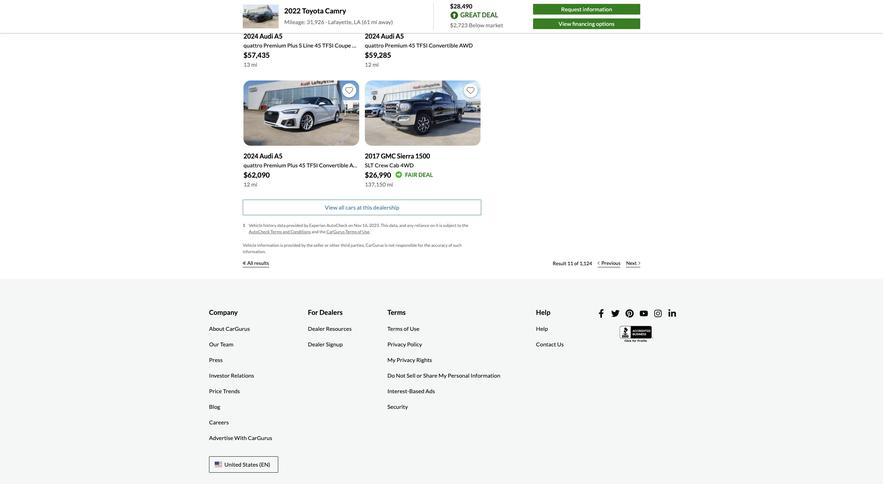 Task type: locate. For each thing, give the bounding box(es) containing it.
12 down the $62,090
[[244, 181, 250, 188]]

0 vertical spatial help
[[537, 309, 551, 317]]

2024 inside "2024 audi a5 quattro premium plus 45 tfsi convertible awd $62,090 12 mi"
[[244, 152, 259, 160]]

2 on from the left
[[431, 223, 435, 228]]

0 vertical spatial 12
[[365, 61, 372, 68]]

0 vertical spatial by
[[304, 223, 309, 228]]

by inside 1 vehicle history data provided by experian autocheck on nov 16, 2023. this data, and any reliance on it is subject to the autocheck terms and conditions and the cargurus terms of use .
[[304, 223, 309, 228]]

0 vertical spatial plus
[[288, 42, 298, 49]]

quattro up $57,435
[[244, 42, 263, 49]]

view financing options button
[[533, 18, 641, 29]]

0 vertical spatial my
[[388, 357, 396, 364]]

view down request
[[559, 20, 572, 27]]

click for the bbb business review of this auto listing service in cambridge ma image
[[620, 326, 654, 343]]

terms up the terms of use
[[388, 309, 406, 317]]

cargurus
[[327, 229, 345, 235], [366, 243, 384, 248], [226, 326, 250, 333], [248, 435, 272, 442]]

quattro for $57,435
[[244, 42, 263, 49]]

on
[[349, 223, 353, 228], [431, 223, 435, 228]]

view all cars at this dealership
[[325, 204, 400, 211]]

view
[[559, 20, 572, 27], [325, 204, 338, 211]]

options
[[597, 20, 615, 27]]

or right the seller
[[325, 243, 329, 248]]

mi down $59,285
[[373, 61, 379, 68]]

view all cars at this dealership button
[[243, 200, 482, 215]]

responsible
[[396, 243, 417, 248]]

is down autocheck terms and conditions link
[[280, 243, 283, 248]]

1 horizontal spatial tfsi
[[323, 42, 334, 49]]

1 vertical spatial dealer
[[308, 341, 325, 348]]

premium inside 2024 audi a5 quattro premium 45 tfsi convertible awd $59,285 12 mi
[[385, 42, 408, 49]]

is inside 1 vehicle history data provided by experian autocheck on nov 16, 2023. this data, and any reliance on it is subject to the autocheck terms and conditions and the cargurus terms of use .
[[440, 223, 443, 228]]

result 11 of 1,124
[[553, 261, 593, 267]]

2024
[[244, 32, 259, 40], [365, 32, 380, 40], [244, 152, 259, 160]]

to
[[458, 223, 462, 228]]

1 vertical spatial view
[[325, 204, 338, 211]]

terms
[[271, 229, 282, 235], [346, 229, 357, 235], [388, 309, 406, 317], [388, 326, 403, 333]]

and left any on the left top of page
[[400, 223, 407, 228]]

privacy
[[388, 341, 406, 348], [397, 357, 416, 364]]

audi down 2022 toyota camry image
[[260, 32, 273, 40]]

1500
[[416, 152, 431, 160]]

help link
[[531, 322, 554, 337]]

0 vertical spatial provided
[[287, 223, 303, 228]]

cargurus inside 1 vehicle history data provided by experian autocheck on nov 16, 2023. this data, and any reliance on it is subject to the autocheck terms and conditions and the cargurus terms of use .
[[327, 229, 345, 235]]

provided down conditions at the top left
[[284, 243, 301, 248]]

market
[[486, 21, 504, 28]]

premium for $62,090
[[264, 162, 286, 169]]

request information
[[562, 6, 613, 12]]

$59,285
[[365, 51, 392, 59]]

1 vertical spatial provided
[[284, 243, 301, 248]]

mi down the $62,090
[[251, 181, 258, 188]]

audi inside "2024 audi a5 quattro premium plus 45 tfsi convertible awd $62,090 12 mi"
[[260, 152, 273, 160]]

2024 up the $62,090
[[244, 152, 259, 160]]

2024 down (61
[[365, 32, 380, 40]]

privacy policy link
[[382, 337, 428, 353]]

autocheck up cargurus terms of use link
[[327, 223, 348, 228]]

1 vertical spatial by
[[302, 243, 306, 248]]

not
[[396, 373, 406, 379]]

mi right the 137,150
[[387, 181, 393, 188]]

$28,490
[[450, 2, 473, 10]]

1 vertical spatial plus
[[288, 162, 298, 169]]

a5 inside 2024 audi a5 quattro premium 45 tfsi convertible awd $59,285 12 mi
[[396, 32, 404, 40]]

2024 inside 2024 audi a5 quattro premium plus s line 45 tfsi coupe awd $57,435 13 mi
[[244, 32, 259, 40]]

1 on from the left
[[349, 223, 353, 228]]

0 horizontal spatial my
[[388, 357, 396, 364]]

2024 inside 2024 audi a5 quattro premium 45 tfsi convertible awd $59,285 12 mi
[[365, 32, 380, 40]]

information up options
[[583, 6, 613, 12]]

ads
[[426, 388, 435, 395]]

toyota
[[302, 7, 324, 15]]

any
[[407, 223, 414, 228]]

0 horizontal spatial is
[[280, 243, 283, 248]]

line
[[303, 42, 314, 49]]

0 horizontal spatial convertible
[[319, 162, 349, 169]]

accuracy
[[432, 243, 448, 248]]

view left all
[[325, 204, 338, 211]]

audi up the $62,090
[[260, 152, 273, 160]]

vehicle right the '1'
[[249, 223, 263, 228]]

1 vehicle history data provided by experian autocheck on nov 16, 2023. this data, and any reliance on it is subject to the autocheck terms and conditions and the cargurus terms of use .
[[243, 223, 469, 235]]

nov
[[354, 223, 362, 228]]

0 vertical spatial convertible
[[429, 42, 459, 49]]

tfsi inside 2024 audi a5 quattro premium plus s line 45 tfsi coupe awd $57,435 13 mi
[[323, 42, 334, 49]]

(61
[[362, 19, 370, 25]]

0 horizontal spatial use
[[363, 229, 370, 235]]

awd inside "2024 audi a5 quattro premium plus 45 tfsi convertible awd $62,090 12 mi"
[[350, 162, 364, 169]]

terms down nov
[[346, 229, 357, 235]]

awd right 'coupe'
[[352, 42, 366, 49]]

quattro up the $62,090
[[244, 162, 263, 169]]

dealer resources link
[[303, 322, 357, 337]]

of inside 1 vehicle history data provided by experian autocheck on nov 16, 2023. this data, and any reliance on it is subject to the autocheck terms and conditions and the cargurus terms of use .
[[358, 229, 362, 235]]

cargurus up other
[[327, 229, 345, 235]]

2024 for $57,435
[[244, 32, 259, 40]]

1 vertical spatial autocheck
[[249, 229, 270, 235]]

terms down data
[[271, 229, 282, 235]]

1 vertical spatial privacy
[[397, 357, 416, 364]]

quattro inside 2024 audi a5 quattro premium 45 tfsi convertible awd $59,285 12 mi
[[365, 42, 384, 49]]

all results
[[248, 260, 269, 266]]

quattro inside 2024 audi a5 quattro premium plus s line 45 tfsi coupe awd $57,435 13 mi
[[244, 42, 263, 49]]

audi down away) at the left top of page
[[381, 32, 395, 40]]

2024 audi a5 quattro premium 45 tfsi convertible awd $59,285 12 mi
[[365, 32, 473, 68]]

my up do
[[388, 357, 396, 364]]

careers
[[209, 420, 229, 426]]

dealer left signup
[[308, 341, 325, 348]]

cargurus inside vehicle information is provided by the seller or other third parties; cargurus is not responsible for the accuracy of such information.
[[366, 243, 384, 248]]

0 horizontal spatial 12
[[244, 181, 250, 188]]

2 plus from the top
[[288, 162, 298, 169]]

dealer signup link
[[303, 337, 348, 353]]

or right sell
[[417, 373, 422, 379]]

dealer for dealer signup
[[308, 341, 325, 348]]

1
[[243, 223, 245, 228]]

mi right (61
[[371, 19, 378, 25]]

gmc
[[381, 152, 396, 160]]

my right the share
[[439, 373, 447, 379]]

premium inside 2024 audi a5 quattro premium plus s line 45 tfsi coupe awd $57,435 13 mi
[[264, 42, 286, 49]]

use down 16,
[[363, 229, 370, 235]]

use inside 1 vehicle history data provided by experian autocheck on nov 16, 2023. this data, and any reliance on it is subject to the autocheck terms and conditions and the cargurus terms of use .
[[363, 229, 370, 235]]

0 horizontal spatial on
[[349, 223, 353, 228]]

0 horizontal spatial 45
[[299, 162, 306, 169]]

use
[[363, 229, 370, 235], [410, 326, 420, 333]]

tfsi inside 2024 audi a5 quattro premium 45 tfsi convertible awd $59,285 12 mi
[[417, 42, 428, 49]]

data
[[278, 223, 286, 228]]

privacy inside my privacy rights link
[[397, 357, 416, 364]]

next link
[[624, 256, 644, 272]]

2 horizontal spatial tfsi
[[417, 42, 428, 49]]

1 horizontal spatial or
[[417, 373, 422, 379]]

plus inside "2024 audi a5 quattro premium plus 45 tfsi convertible awd $62,090 12 mi"
[[288, 162, 298, 169]]

information up information.
[[257, 243, 280, 248]]

crew
[[375, 162, 389, 169]]

premium inside "2024 audi a5 quattro premium plus 45 tfsi convertible awd $62,090 12 mi"
[[264, 162, 286, 169]]

my
[[388, 357, 396, 364], [439, 373, 447, 379]]

1 horizontal spatial on
[[431, 223, 435, 228]]

a5 inside 2024 audi a5 quattro premium plus s line 45 tfsi coupe awd $57,435 13 mi
[[275, 32, 283, 40]]

privacy down terms of use link
[[388, 341, 406, 348]]

provided up conditions at the top left
[[287, 223, 303, 228]]

1 vertical spatial convertible
[[319, 162, 349, 169]]

dealer signup
[[308, 341, 343, 348]]

12
[[365, 61, 372, 68], [244, 181, 250, 188]]

the left the seller
[[307, 243, 313, 248]]

tfsi
[[323, 42, 334, 49], [417, 42, 428, 49], [307, 162, 318, 169]]

$26,990
[[365, 171, 392, 179]]

0 vertical spatial dealer
[[308, 326, 325, 333]]

0 vertical spatial vehicle
[[249, 223, 263, 228]]

1 plus from the top
[[288, 42, 298, 49]]

is left not
[[385, 243, 388, 248]]

press link
[[204, 353, 228, 368]]

dealer down for on the bottom left of page
[[308, 326, 325, 333]]

1 horizontal spatial view
[[559, 20, 572, 27]]

1 vertical spatial vehicle
[[243, 243, 257, 248]]

1 vertical spatial information
[[257, 243, 280, 248]]

help up "help" link
[[537, 309, 551, 317]]

1 horizontal spatial and
[[312, 229, 319, 235]]

2024 for $62,090
[[244, 152, 259, 160]]

and down data
[[283, 229, 290, 235]]

cargurus right with
[[248, 435, 272, 442]]

investor relations
[[209, 373, 254, 379]]

autocheck down history
[[249, 229, 270, 235]]

advertise with cargurus link
[[204, 431, 278, 447]]

1 dealer from the top
[[308, 326, 325, 333]]

plus
[[288, 42, 298, 49], [288, 162, 298, 169]]

by up conditions at the top left
[[304, 223, 309, 228]]

terms of use link
[[382, 322, 425, 337]]

audi inside 2024 audi a5 quattro premium 45 tfsi convertible awd $59,285 12 mi
[[381, 32, 395, 40]]

awd down $2,723
[[460, 42, 473, 49]]

cargurus up the "team"
[[226, 326, 250, 333]]

1 horizontal spatial 45
[[315, 42, 321, 49]]

reliance
[[415, 223, 430, 228]]

audi inside 2024 audi a5 quattro premium plus s line 45 tfsi coupe awd $57,435 13 mi
[[260, 32, 273, 40]]

1 horizontal spatial information
[[583, 6, 613, 12]]

is right it
[[440, 223, 443, 228]]

0 vertical spatial information
[[583, 6, 613, 12]]

plus inside 2024 audi a5 quattro premium plus s line 45 tfsi coupe awd $57,435 13 mi
[[288, 42, 298, 49]]

quattro up $59,285
[[365, 42, 384, 49]]

financing
[[573, 20, 596, 27]]

cargurus down .
[[366, 243, 384, 248]]

do not sell or share my personal information link
[[382, 368, 506, 384]]

premium up $57,435
[[264, 42, 286, 49]]

by down conditions at the top left
[[302, 243, 306, 248]]

on left it
[[431, 223, 435, 228]]

2024 audi a5 image
[[244, 81, 360, 146]]

0 vertical spatial view
[[559, 20, 572, 27]]

all
[[248, 260, 253, 266]]

trends
[[223, 388, 240, 395]]

12 inside "2024 audi a5 quattro premium plus 45 tfsi convertible awd $62,090 12 mi"
[[244, 181, 250, 188]]

0 vertical spatial autocheck
[[327, 223, 348, 228]]

$62,090
[[244, 171, 270, 179]]

premium up the $62,090
[[264, 162, 286, 169]]

the right to
[[463, 223, 469, 228]]

45 inside "2024 audi a5 quattro premium plus 45 tfsi convertible awd $62,090 12 mi"
[[299, 162, 306, 169]]

us image
[[215, 463, 223, 468]]

0 vertical spatial privacy
[[388, 341, 406, 348]]

2024 for $59,285
[[365, 32, 380, 40]]

about
[[209, 326, 225, 333]]

parties;
[[351, 243, 365, 248]]

awd left 'slt'
[[350, 162, 364, 169]]

contact us
[[537, 341, 564, 348]]

2 dealer from the top
[[308, 341, 325, 348]]

1 help from the top
[[537, 309, 551, 317]]

2024 up $57,435
[[244, 32, 259, 40]]

0 vertical spatial use
[[363, 229, 370, 235]]

0 vertical spatial or
[[325, 243, 329, 248]]

information inside vehicle information is provided by the seller or other third parties; cargurus is not responsible for the accuracy of such information.
[[257, 243, 280, 248]]

help up 'contact'
[[537, 326, 548, 333]]

1 horizontal spatial convertible
[[429, 42, 459, 49]]

45
[[315, 42, 321, 49], [409, 42, 416, 49], [299, 162, 306, 169]]

a5 inside "2024 audi a5 quattro premium plus 45 tfsi convertible awd $62,090 12 mi"
[[275, 152, 283, 160]]

0 horizontal spatial information
[[257, 243, 280, 248]]

premium up $59,285
[[385, 42, 408, 49]]

a5 for $57,435
[[275, 32, 283, 40]]

of left such
[[449, 243, 453, 248]]

2 horizontal spatial 45
[[409, 42, 416, 49]]

vehicle inside vehicle information is provided by the seller or other third parties; cargurus is not responsible for the accuracy of such information.
[[243, 243, 257, 248]]

a5 for $59,285
[[396, 32, 404, 40]]

1 vertical spatial 12
[[244, 181, 250, 188]]

0 horizontal spatial view
[[325, 204, 338, 211]]

advertise with cargurus
[[209, 435, 272, 442]]

2024 audi a5 quattro premium plus 45 tfsi convertible awd $62,090 12 mi
[[244, 152, 364, 188]]

2 horizontal spatial is
[[440, 223, 443, 228]]

terms of use
[[388, 326, 420, 333]]

vehicle up information.
[[243, 243, 257, 248]]

provided inside 1 vehicle history data provided by experian autocheck on nov 16, 2023. this data, and any reliance on it is subject to the autocheck terms and conditions and the cargurus terms of use .
[[287, 223, 303, 228]]

1 vertical spatial use
[[410, 326, 420, 333]]

and down experian
[[312, 229, 319, 235]]

12 down $59,285
[[365, 61, 372, 68]]

other
[[330, 243, 340, 248]]

(en)
[[259, 462, 270, 469]]

1 vertical spatial help
[[537, 326, 548, 333]]

mi right 13
[[251, 61, 258, 68]]

autocheck
[[327, 223, 348, 228], [249, 229, 270, 235]]

chevron left image
[[598, 262, 600, 265]]

on up cargurus terms of use link
[[349, 223, 353, 228]]

0 horizontal spatial tfsi
[[307, 162, 318, 169]]

or
[[325, 243, 329, 248], [417, 373, 422, 379]]

0 horizontal spatial or
[[325, 243, 329, 248]]

use up policy
[[410, 326, 420, 333]]

mi inside 2024 audi a5 quattro premium 45 tfsi convertible awd $59,285 12 mi
[[373, 61, 379, 68]]

information inside button
[[583, 6, 613, 12]]

quattro inside "2024 audi a5 quattro premium plus 45 tfsi convertible awd $62,090 12 mi"
[[244, 162, 263, 169]]

2022 toyota camry mileage: 31,926 · lafayette, la (61 mi away)
[[285, 7, 393, 25]]

2022
[[285, 7, 301, 15]]

privacy down privacy policy link
[[397, 357, 416, 364]]

1 horizontal spatial 12
[[365, 61, 372, 68]]

coupe
[[335, 42, 351, 49]]

of down nov
[[358, 229, 362, 235]]

fair
[[405, 171, 418, 178]]

45 inside 2024 audi a5 quattro premium plus s line 45 tfsi coupe awd $57,435 13 mi
[[315, 42, 321, 49]]

mi
[[371, 19, 378, 25], [251, 61, 258, 68], [373, 61, 379, 68], [251, 181, 258, 188], [387, 181, 393, 188]]

1 horizontal spatial my
[[439, 373, 447, 379]]



Task type: describe. For each thing, give the bounding box(es) containing it.
a5 for $62,090
[[275, 152, 283, 160]]

deal
[[419, 171, 433, 178]]

next
[[627, 260, 637, 266]]

2017
[[365, 152, 380, 160]]

our
[[209, 341, 219, 348]]

quattro for $59,285
[[365, 42, 384, 49]]

1 horizontal spatial is
[[385, 243, 388, 248]]

0 horizontal spatial and
[[283, 229, 290, 235]]

it
[[436, 223, 439, 228]]

autocheck terms and conditions link
[[249, 229, 311, 235]]

of inside vehicle information is provided by the seller or other third parties; cargurus is not responsible for the accuracy of such information.
[[449, 243, 453, 248]]

at
[[357, 204, 362, 211]]

vehicle inside 1 vehicle history data provided by experian autocheck on nov 16, 2023. this data, and any reliance on it is subject to the autocheck terms and conditions and the cargurus terms of use .
[[249, 223, 263, 228]]

team
[[220, 341, 234, 348]]

cab
[[390, 162, 400, 169]]

chevron double left image
[[243, 262, 246, 265]]

information
[[471, 373, 501, 379]]

dealers
[[320, 309, 343, 317]]

of right 11
[[575, 261, 579, 267]]

45 inside 2024 audi a5 quattro premium 45 tfsi convertible awd $59,285 12 mi
[[409, 42, 416, 49]]

about cargurus
[[209, 326, 250, 333]]

plus for $57,435
[[288, 42, 298, 49]]

conditions
[[291, 229, 311, 235]]

1 vertical spatial my
[[439, 373, 447, 379]]

united
[[225, 462, 242, 469]]

the right for at the bottom of the page
[[425, 243, 431, 248]]

chevron right image
[[639, 262, 641, 265]]

dealer resources
[[308, 326, 352, 333]]

request information button
[[533, 4, 641, 15]]

by inside vehicle information is provided by the seller or other third parties; cargurus is not responsible for the accuracy of such information.
[[302, 243, 306, 248]]

investor relations link
[[204, 368, 260, 384]]

0 horizontal spatial autocheck
[[249, 229, 270, 235]]

lafayette,
[[328, 19, 353, 25]]

blog
[[209, 404, 220, 411]]

view for view all cars at this dealership
[[325, 204, 338, 211]]

premium for $59,285
[[385, 42, 408, 49]]

convertible inside 2024 audi a5 quattro premium 45 tfsi convertible awd $59,285 12 mi
[[429, 42, 459, 49]]

privacy policy
[[388, 341, 423, 348]]

la
[[354, 19, 361, 25]]

12 inside 2024 audi a5 quattro premium 45 tfsi convertible awd $59,285 12 mi
[[365, 61, 372, 68]]

provided inside vehicle information is provided by the seller or other third parties; cargurus is not responsible for the accuracy of such information.
[[284, 243, 301, 248]]

us
[[558, 341, 564, 348]]

vehicle information is provided by the seller or other third parties; cargurus is not responsible for the accuracy of such information.
[[243, 243, 462, 255]]

$2,723
[[450, 21, 468, 28]]

convertible inside "2024 audi a5 quattro premium plus 45 tfsi convertible awd $62,090 12 mi"
[[319, 162, 349, 169]]

audi for $62,090
[[260, 152, 273, 160]]

slt
[[365, 162, 374, 169]]

our team
[[209, 341, 234, 348]]

previous
[[602, 260, 621, 266]]

this
[[363, 204, 373, 211]]

information for vehicle
[[257, 243, 280, 248]]

2017 gmc sierra 1500 image
[[365, 81, 481, 146]]

awd inside 2024 audi a5 quattro premium plus s line 45 tfsi coupe awd $57,435 13 mi
[[352, 42, 366, 49]]

4wd
[[401, 162, 414, 169]]

security link
[[382, 400, 414, 415]]

interest-based ads
[[388, 388, 435, 395]]

sell
[[407, 373, 416, 379]]

contact us link
[[531, 337, 570, 353]]

relations
[[231, 373, 254, 379]]

view for view financing options
[[559, 20, 572, 27]]

subject
[[443, 223, 457, 228]]

awd inside 2024 audi a5 quattro premium 45 tfsi convertible awd $59,285 12 mi
[[460, 42, 473, 49]]

of up privacy policy
[[404, 326, 409, 333]]

my privacy rights link
[[382, 353, 438, 368]]

experian
[[309, 223, 326, 228]]

about cargurus link
[[204, 322, 255, 337]]

$2,723 below market
[[450, 21, 504, 28]]

interest-based ads link
[[382, 384, 441, 400]]

fair deal image
[[396, 172, 403, 178]]

audi for $57,435
[[260, 32, 273, 40]]

our team link
[[204, 337, 239, 353]]

terms up privacy policy
[[388, 326, 403, 333]]

1 horizontal spatial autocheck
[[327, 223, 348, 228]]

previous link
[[596, 256, 624, 272]]

security
[[388, 404, 408, 411]]

sierra
[[397, 152, 414, 160]]

2022 toyota camry image
[[243, 5, 279, 28]]

result
[[553, 261, 567, 267]]

policy
[[407, 341, 423, 348]]

advertise
[[209, 435, 233, 442]]

request
[[562, 6, 582, 12]]

history
[[264, 223, 277, 228]]

investor
[[209, 373, 230, 379]]

interest-
[[388, 388, 410, 395]]

2023.
[[369, 223, 380, 228]]

personal
[[448, 373, 470, 379]]

1 horizontal spatial use
[[410, 326, 420, 333]]

plus for $62,090
[[288, 162, 298, 169]]

cars
[[346, 204, 356, 211]]

do
[[388, 373, 395, 379]]

press
[[209, 357, 223, 364]]

price
[[209, 388, 222, 395]]

deal
[[482, 11, 499, 19]]

2 horizontal spatial and
[[400, 223, 407, 228]]

1 vertical spatial or
[[417, 373, 422, 379]]

premium for $57,435
[[264, 42, 286, 49]]

for
[[418, 243, 424, 248]]

cargurus terms of use link
[[327, 229, 370, 235]]

such
[[454, 243, 462, 248]]

privacy inside privacy policy link
[[388, 341, 406, 348]]

price trends
[[209, 388, 240, 395]]

third
[[341, 243, 350, 248]]

mi inside 2024 audi a5 quattro premium plus s line 45 tfsi coupe awd $57,435 13 mi
[[251, 61, 258, 68]]

view financing options
[[559, 20, 615, 27]]

·
[[326, 19, 327, 25]]

all
[[339, 204, 345, 211]]

seller
[[314, 243, 324, 248]]

or inside vehicle information is provided by the seller or other third parties; cargurus is not responsible for the accuracy of such information.
[[325, 243, 329, 248]]

fair deal
[[405, 171, 433, 178]]

audi for $59,285
[[381, 32, 395, 40]]

contact
[[537, 341, 557, 348]]

states
[[243, 462, 258, 469]]

mi inside "2024 audi a5 quattro premium plus 45 tfsi convertible awd $62,090 12 mi"
[[251, 181, 258, 188]]

all results link
[[243, 256, 269, 272]]

based
[[410, 388, 425, 395]]

mi inside the 2022 toyota camry mileage: 31,926 · lafayette, la (61 mi away)
[[371, 19, 378, 25]]

tfsi inside "2024 audi a5 quattro premium plus 45 tfsi convertible awd $62,090 12 mi"
[[307, 162, 318, 169]]

2 help from the top
[[537, 326, 548, 333]]

quattro for $62,090
[[244, 162, 263, 169]]

results
[[254, 260, 269, 266]]

dealer for dealer resources
[[308, 326, 325, 333]]

the down experian
[[320, 229, 326, 235]]

great deal
[[461, 11, 499, 19]]

information for request
[[583, 6, 613, 12]]

price trends link
[[204, 384, 246, 400]]

$57,435
[[244, 51, 270, 59]]

careers link
[[204, 415, 234, 431]]

13
[[244, 61, 250, 68]]



Task type: vqa. For each thing, say whether or not it's contained in the screenshot.
2023.
yes



